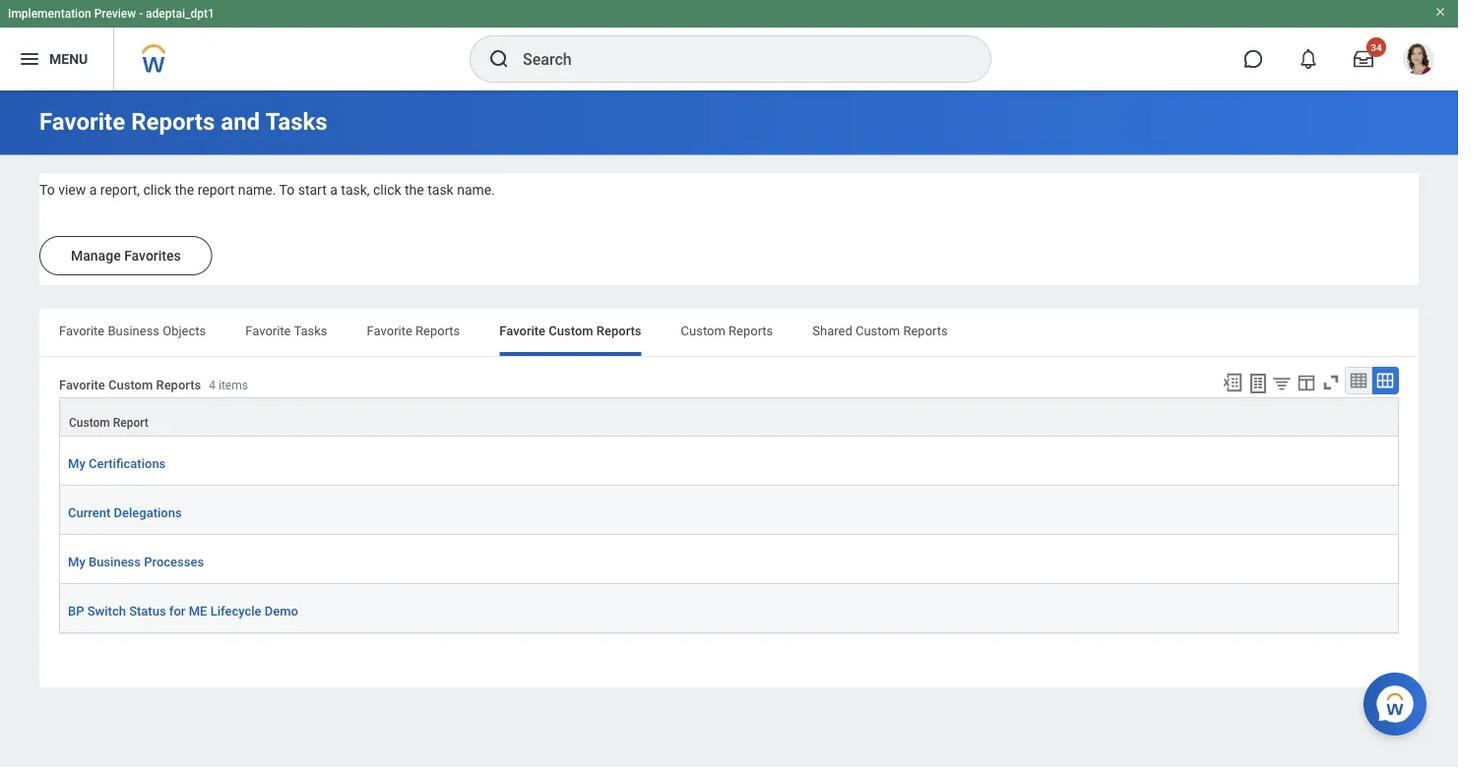 Task type: locate. For each thing, give the bounding box(es) containing it.
the left report
[[175, 182, 194, 198]]

search image
[[487, 47, 511, 71]]

tasks
[[265, 108, 328, 136], [294, 324, 327, 338]]

1 horizontal spatial click
[[373, 182, 401, 198]]

2 the from the left
[[405, 182, 424, 198]]

start
[[298, 182, 327, 198]]

click right task,
[[373, 182, 401, 198]]

manage favorites
[[71, 248, 181, 264]]

favorite for favorite custom reports
[[499, 324, 546, 338]]

my business processes link
[[68, 552, 204, 572]]

1 my from the top
[[68, 457, 85, 471]]

business for processes
[[89, 555, 141, 570]]

menu
[[49, 51, 88, 67]]

0 horizontal spatial to
[[39, 182, 55, 198]]

toolbar
[[1213, 367, 1399, 398]]

select to filter grid data image
[[1271, 373, 1293, 394]]

0 horizontal spatial click
[[143, 182, 171, 198]]

0 vertical spatial tasks
[[265, 108, 328, 136]]

2 to from the left
[[279, 182, 295, 198]]

to left view
[[39, 182, 55, 198]]

1 vertical spatial business
[[89, 555, 141, 570]]

click right report,
[[143, 182, 171, 198]]

favorite tasks
[[245, 324, 327, 338]]

bp switch status for me lifecycle demo
[[68, 604, 298, 619]]

custom report button
[[60, 399, 1398, 436]]

shared custom reports
[[813, 324, 948, 338]]

profile logan mcneil image
[[1403, 43, 1435, 79]]

-
[[139, 7, 143, 21]]

current
[[68, 506, 111, 521]]

my certifications link
[[68, 453, 166, 474]]

name. right report
[[238, 182, 276, 198]]

favorite
[[39, 108, 125, 136], [59, 324, 105, 338], [245, 324, 291, 338], [367, 324, 412, 338], [499, 324, 546, 338], [59, 378, 105, 392]]

a
[[89, 182, 97, 198], [330, 182, 338, 198]]

the left task
[[405, 182, 424, 198]]

tab list containing favorite business objects
[[39, 309, 1419, 357]]

preview
[[94, 7, 136, 21]]

34
[[1371, 41, 1382, 53]]

table image
[[1349, 371, 1369, 391]]

1 a from the left
[[89, 182, 97, 198]]

1 horizontal spatial to
[[279, 182, 295, 198]]

name.
[[238, 182, 276, 198], [457, 182, 495, 198]]

report
[[113, 417, 148, 430]]

reports
[[131, 108, 215, 136], [416, 324, 460, 338], [596, 324, 642, 338], [729, 324, 773, 338], [903, 324, 948, 338], [156, 378, 201, 392]]

1 horizontal spatial the
[[405, 182, 424, 198]]

0 horizontal spatial the
[[175, 182, 194, 198]]

to
[[39, 182, 55, 198], [279, 182, 295, 198]]

0 horizontal spatial a
[[89, 182, 97, 198]]

business up 'switch'
[[89, 555, 141, 570]]

manage
[[71, 248, 121, 264]]

click to view/edit grid preferences image
[[1296, 372, 1317, 394]]

0 vertical spatial business
[[108, 324, 160, 338]]

favorite custom reports
[[499, 324, 642, 338]]

name. right task
[[457, 182, 495, 198]]

click
[[143, 182, 171, 198], [373, 182, 401, 198]]

a right view
[[89, 182, 97, 198]]

certifications
[[89, 457, 166, 471]]

custom inside popup button
[[69, 417, 110, 430]]

lifecycle
[[210, 604, 261, 619]]

1 horizontal spatial name.
[[457, 182, 495, 198]]

34 button
[[1342, 37, 1386, 81]]

the
[[175, 182, 194, 198], [405, 182, 424, 198]]

favorite for favorite tasks
[[245, 324, 291, 338]]

my left the certifications
[[68, 457, 85, 471]]

bp
[[68, 604, 84, 619]]

to left start
[[279, 182, 295, 198]]

tab list
[[39, 309, 1419, 357]]

fullscreen image
[[1320, 372, 1342, 394]]

my up bp
[[68, 555, 85, 570]]

2 my from the top
[[68, 555, 85, 570]]

0 horizontal spatial name.
[[238, 182, 276, 198]]

business left objects
[[108, 324, 160, 338]]

custom for shared custom reports
[[856, 324, 900, 338]]

shared
[[813, 324, 852, 338]]

justify image
[[18, 47, 41, 71]]

custom
[[549, 324, 593, 338], [681, 324, 725, 338], [856, 324, 900, 338], [108, 378, 153, 392], [69, 417, 110, 430]]

a right start
[[330, 182, 338, 198]]

my
[[68, 457, 85, 471], [68, 555, 85, 570]]

1 horizontal spatial a
[[330, 182, 338, 198]]

1 vertical spatial my
[[68, 555, 85, 570]]

1 to from the left
[[39, 182, 55, 198]]

delegations
[[114, 506, 182, 521]]

for
[[169, 604, 186, 619]]

0 vertical spatial my
[[68, 457, 85, 471]]

menu banner
[[0, 0, 1458, 91]]

to view a report, click the report name. to start a task, click the task name.
[[39, 182, 495, 198]]

task
[[428, 182, 454, 198]]

business
[[108, 324, 160, 338], [89, 555, 141, 570]]

adeptai_dpt1
[[146, 7, 214, 21]]

1 the from the left
[[175, 182, 194, 198]]



Task type: vqa. For each thing, say whether or not it's contained in the screenshot.
34
yes



Task type: describe. For each thing, give the bounding box(es) containing it.
menu button
[[0, 28, 113, 91]]

status
[[129, 604, 166, 619]]

custom for favorite custom reports
[[549, 324, 593, 338]]

1 click from the left
[[143, 182, 171, 198]]

favorite business objects
[[59, 324, 206, 338]]

business for objects
[[108, 324, 160, 338]]

tab list inside favorite reports and tasks main content
[[39, 309, 1419, 357]]

task,
[[341, 182, 370, 198]]

favorite reports and tasks main content
[[0, 91, 1458, 706]]

favorite reports
[[367, 324, 460, 338]]

processes
[[144, 555, 204, 570]]

objects
[[163, 324, 206, 338]]

Search Workday  search field
[[523, 37, 950, 81]]

my for my business processes
[[68, 555, 85, 570]]

view
[[58, 182, 86, 198]]

2 a from the left
[[330, 182, 338, 198]]

custom for favorite custom reports 4 items
[[108, 378, 153, 392]]

4
[[209, 378, 216, 392]]

1 name. from the left
[[238, 182, 276, 198]]

implementation preview -   adeptai_dpt1
[[8, 7, 214, 21]]

toolbar inside favorite reports and tasks main content
[[1213, 367, 1399, 398]]

favorite reports and tasks
[[39, 108, 328, 136]]

me
[[189, 604, 207, 619]]

2 name. from the left
[[457, 182, 495, 198]]

favorite for favorite reports
[[367, 324, 412, 338]]

current delegations
[[68, 506, 182, 521]]

export to excel image
[[1222, 372, 1244, 394]]

report
[[198, 182, 235, 198]]

my for my certifications
[[68, 457, 85, 471]]

implementation
[[8, 7, 91, 21]]

bp switch status for me lifecycle demo link
[[68, 601, 298, 621]]

notifications large image
[[1299, 49, 1318, 69]]

inbox large image
[[1354, 49, 1373, 69]]

demo
[[265, 604, 298, 619]]

2 click from the left
[[373, 182, 401, 198]]

current delegations link
[[68, 502, 182, 523]]

favorites
[[124, 248, 181, 264]]

export to worksheets image
[[1246, 372, 1270, 396]]

switch
[[87, 604, 126, 619]]

favorite custom reports 4 items
[[59, 378, 248, 392]]

favorite for favorite reports and tasks
[[39, 108, 125, 136]]

1 vertical spatial tasks
[[294, 324, 327, 338]]

my certifications
[[68, 457, 166, 471]]

favorite for favorite business objects
[[59, 324, 105, 338]]

custom report row
[[59, 398, 1399, 437]]

items
[[219, 378, 248, 392]]

custom report
[[69, 417, 148, 430]]

expand table image
[[1375, 371, 1395, 391]]

close environment banner image
[[1435, 6, 1446, 18]]

custom reports
[[681, 324, 773, 338]]

manage favorites button
[[39, 236, 212, 276]]

report,
[[100, 182, 140, 198]]

and
[[221, 108, 260, 136]]

my business processes
[[68, 555, 204, 570]]



